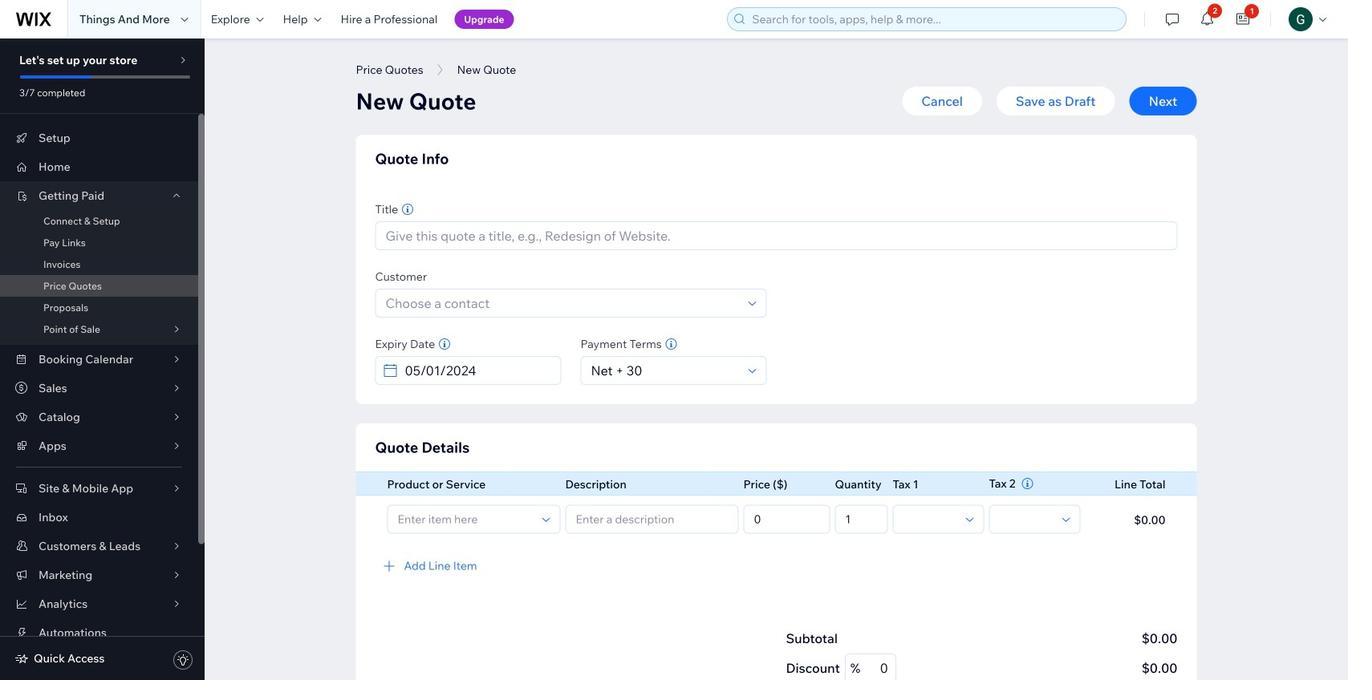 Task type: vqa. For each thing, say whether or not it's contained in the screenshot.
'Sidebar' element
yes



Task type: describe. For each thing, give the bounding box(es) containing it.
Choose a contact field
[[381, 290, 744, 317]]

Search for tools, apps, help & more... field
[[748, 8, 1122, 31]]

Give this quote a title, e.g., Redesign of Website. field
[[381, 222, 1172, 250]]



Task type: locate. For each thing, give the bounding box(es) containing it.
None text field
[[841, 506, 883, 533]]

None text field
[[749, 506, 825, 533]]

sidebar element
[[0, 39, 205, 681]]

Enter item here field
[[393, 506, 537, 533]]

None number field
[[861, 655, 891, 681]]

Enter a description field
[[571, 506, 733, 533]]

None field
[[400, 357, 556, 384], [586, 357, 744, 384], [899, 506, 961, 533], [995, 506, 1058, 533], [400, 357, 556, 384], [586, 357, 744, 384], [899, 506, 961, 533], [995, 506, 1058, 533]]



